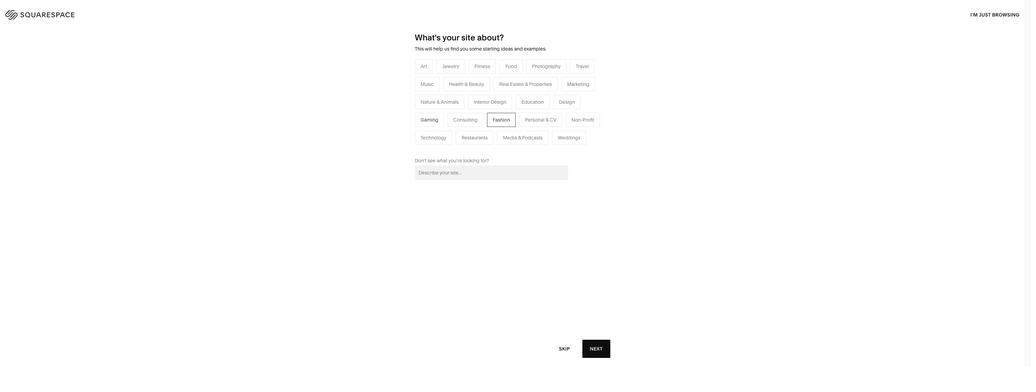 Task type: describe. For each thing, give the bounding box(es) containing it.
real estate & properties inside option
[[500, 81, 552, 87]]

Consulting radio
[[448, 113, 484, 127]]

gaming
[[421, 117, 439, 123]]

fitness inside option
[[475, 63, 491, 69]]

will
[[425, 46, 433, 52]]

& down restaurants "link"
[[464, 114, 467, 120]]

non-profit
[[572, 117, 595, 123]]

food
[[506, 63, 517, 69]]

ideas
[[501, 46, 513, 52]]

photography
[[533, 63, 561, 69]]

professional services
[[378, 104, 425, 110]]

travel inside radio
[[576, 63, 589, 69]]

professional services link
[[378, 104, 431, 110]]

design inside 'radio'
[[560, 99, 575, 105]]

next button
[[583, 340, 611, 358]]

estate inside option
[[511, 81, 524, 87]]

looking
[[464, 158, 480, 164]]

Personal & CV radio
[[520, 113, 563, 127]]

professional
[[378, 104, 405, 110]]

nature & animals inside option
[[421, 99, 459, 105]]

examples.
[[524, 46, 547, 52]]

next
[[590, 346, 603, 352]]

Food radio
[[500, 59, 523, 73]]

1 horizontal spatial nature
[[520, 104, 535, 110]]

home & decor
[[520, 94, 552, 100]]

us
[[445, 46, 450, 52]]

just
[[980, 12, 992, 18]]

music
[[421, 81, 434, 87]]

lusaka image
[[427, 231, 599, 367]]

& inside option
[[546, 117, 549, 123]]

Nature & Animals radio
[[415, 95, 465, 109]]

personal & cv
[[526, 117, 557, 123]]

consulting
[[454, 117, 478, 123]]

community & non-profits
[[378, 124, 434, 130]]

1 vertical spatial estate
[[460, 144, 473, 150]]

Art radio
[[415, 59, 433, 73]]

design inside 'radio'
[[491, 99, 507, 105]]

Photography radio
[[527, 59, 567, 73]]

what
[[437, 158, 448, 164]]

weddings inside radio
[[558, 135, 581, 141]]

in
[[1012, 10, 1017, 17]]

you
[[460, 46, 469, 52]]

fitness link
[[520, 114, 542, 120]]

Real Estate & Properties radio
[[494, 77, 558, 91]]

restaurants link
[[449, 104, 482, 110]]

media & podcasts inside option
[[503, 135, 543, 141]]

0 vertical spatial restaurants
[[449, 104, 475, 110]]

services
[[406, 104, 425, 110]]

1 vertical spatial fitness
[[520, 114, 536, 120]]

Travel radio
[[571, 59, 595, 73]]

1 vertical spatial real estate & properties
[[449, 144, 501, 150]]

log
[[1000, 10, 1011, 17]]

help
[[434, 46, 444, 52]]

1 horizontal spatial nature & animals
[[520, 104, 558, 110]]

0 horizontal spatial weddings
[[449, 134, 471, 140]]

profit
[[583, 117, 595, 123]]

Education radio
[[516, 95, 550, 109]]

non- inside radio
[[572, 117, 583, 123]]

squarespace logo link
[[13, 8, 214, 19]]

home & decor link
[[520, 94, 559, 100]]

log             in link
[[1000, 10, 1017, 17]]

your
[[443, 33, 460, 42]]

you're
[[449, 158, 462, 164]]

starting
[[483, 46, 500, 52]]

health
[[449, 81, 464, 87]]

Marketing radio
[[562, 77, 596, 91]]

0 vertical spatial media
[[449, 114, 463, 120]]

some
[[470, 46, 482, 52]]

squarespace logo image
[[13, 8, 92, 19]]

1 vertical spatial properties
[[479, 144, 501, 150]]

skip button
[[552, 340, 578, 359]]

1 vertical spatial travel
[[449, 94, 462, 100]]

lusaka element
[[427, 231, 599, 367]]



Task type: vqa. For each thing, say whether or not it's contained in the screenshot.
art
yes



Task type: locate. For each thing, give the bounding box(es) containing it.
restaurants inside radio
[[462, 135, 488, 141]]

& up looking
[[474, 144, 477, 150]]

fitness down some
[[475, 63, 491, 69]]

media down fashion
[[503, 135, 517, 141]]

0 vertical spatial travel
[[576, 63, 589, 69]]

nature & animals
[[421, 99, 459, 105], [520, 104, 558, 110]]

fitness
[[475, 63, 491, 69], [520, 114, 536, 120]]

weddings
[[449, 134, 471, 140], [558, 135, 581, 141]]

nature down home
[[520, 104, 535, 110]]

for?
[[481, 158, 489, 164]]

estate down weddings link
[[460, 144, 473, 150]]

browsing
[[993, 12, 1021, 18]]

Restaurants radio
[[456, 131, 494, 145]]

0 horizontal spatial real
[[449, 144, 458, 150]]

interior
[[474, 99, 490, 105]]

i'm just browsing link
[[971, 5, 1021, 24]]

properties inside option
[[530, 81, 552, 87]]

nature inside option
[[421, 99, 436, 105]]

0 vertical spatial podcasts
[[468, 114, 488, 120]]

profits
[[420, 124, 434, 130]]

podcasts down personal
[[523, 135, 543, 141]]

0 horizontal spatial travel
[[449, 94, 462, 100]]

1 horizontal spatial weddings
[[558, 135, 581, 141]]

real down food
[[500, 81, 509, 87]]

animals down decor
[[540, 104, 558, 110]]

and
[[515, 46, 523, 52]]

0 vertical spatial real
[[500, 81, 509, 87]]

& down home & decor in the right top of the page
[[536, 104, 539, 110]]

community
[[378, 124, 403, 130]]

1 vertical spatial non-
[[409, 124, 420, 130]]

personal
[[526, 117, 545, 123]]

media & podcasts
[[449, 114, 488, 120], [503, 135, 543, 141]]

0 horizontal spatial design
[[491, 99, 507, 105]]

media & podcasts down personal
[[503, 135, 543, 141]]

about?
[[478, 33, 504, 42]]

decor
[[539, 94, 552, 100]]

& right community
[[405, 124, 408, 130]]

1 vertical spatial restaurants
[[462, 135, 488, 141]]

cv
[[550, 117, 557, 123]]

1 horizontal spatial non-
[[572, 117, 583, 123]]

technology
[[421, 135, 447, 141]]

0 horizontal spatial media
[[449, 114, 463, 120]]

1 horizontal spatial travel
[[576, 63, 589, 69]]

1 vertical spatial podcasts
[[523, 135, 543, 141]]

i'm
[[971, 12, 979, 18]]

1 vertical spatial media
[[503, 135, 517, 141]]

weddings down 'non-profit' radio
[[558, 135, 581, 141]]

log             in
[[1000, 10, 1017, 17]]

fashion
[[493, 117, 510, 123]]

nature & animals link
[[520, 104, 565, 110]]

real
[[500, 81, 509, 87], [449, 144, 458, 150]]

events link
[[449, 124, 470, 130]]

find
[[451, 46, 459, 52]]

Don't see what you're looking for? field
[[415, 165, 569, 180]]

weddings link
[[449, 134, 478, 140]]

health & beauty
[[449, 81, 485, 87]]

0 horizontal spatial non-
[[409, 124, 420, 130]]

media inside option
[[503, 135, 517, 141]]

Interior Design radio
[[468, 95, 513, 109]]

real estate & properties up looking
[[449, 144, 501, 150]]

properties up home & decor "link"
[[530, 81, 552, 87]]

real inside option
[[500, 81, 509, 87]]

&
[[465, 81, 468, 87], [525, 81, 528, 87], [535, 94, 538, 100], [437, 99, 440, 105], [536, 104, 539, 110], [464, 114, 467, 120], [546, 117, 549, 123], [405, 124, 408, 130], [518, 135, 522, 141], [474, 144, 477, 150]]

1 horizontal spatial design
[[560, 99, 575, 105]]

podcasts down interior
[[468, 114, 488, 120]]

1 horizontal spatial fitness
[[520, 114, 536, 120]]

& up home
[[525, 81, 528, 87]]

community & non-profits link
[[378, 124, 441, 130]]

this
[[415, 46, 424, 52]]

Jewelry radio
[[437, 59, 465, 73]]

design
[[491, 99, 507, 105], [560, 99, 575, 105]]

design right interior
[[491, 99, 507, 105]]

restaurants
[[449, 104, 475, 110], [462, 135, 488, 141]]

don't see what you're looking for?
[[415, 158, 489, 164]]

non-
[[572, 117, 583, 123], [409, 124, 420, 130]]

Non-Profit radio
[[566, 113, 600, 127]]

art
[[421, 63, 427, 69]]

travel
[[576, 63, 589, 69], [449, 94, 462, 100]]

nature & animals down home & decor "link"
[[520, 104, 558, 110]]

1 horizontal spatial properties
[[530, 81, 552, 87]]

0 vertical spatial fitness
[[475, 63, 491, 69]]

podcasts
[[468, 114, 488, 120], [523, 135, 543, 141]]

0 vertical spatial properties
[[530, 81, 552, 87]]

weddings down events link
[[449, 134, 471, 140]]

1 design from the left
[[491, 99, 507, 105]]

travel up marketing option
[[576, 63, 589, 69]]

1 vertical spatial media & podcasts
[[503, 135, 543, 141]]

0 horizontal spatial podcasts
[[468, 114, 488, 120]]

0 vertical spatial media & podcasts
[[449, 114, 488, 120]]

animals inside nature & animals option
[[441, 99, 459, 105]]

0 vertical spatial real estate & properties
[[500, 81, 552, 87]]

i'm just browsing
[[971, 12, 1021, 18]]

& right home
[[535, 94, 538, 100]]

design down marketing
[[560, 99, 575, 105]]

0 horizontal spatial estate
[[460, 144, 473, 150]]

1 horizontal spatial estate
[[511, 81, 524, 87]]

site
[[462, 33, 476, 42]]

media & podcasts link
[[449, 114, 495, 120]]

1 horizontal spatial podcasts
[[523, 135, 543, 141]]

don't
[[415, 158, 427, 164]]

0 horizontal spatial animals
[[441, 99, 459, 105]]

restaurants down travel link
[[449, 104, 475, 110]]

1 horizontal spatial animals
[[540, 104, 558, 110]]

Gaming radio
[[415, 113, 444, 127]]

nature down music
[[421, 99, 436, 105]]

media up events
[[449, 114, 463, 120]]

travel down health at the top
[[449, 94, 462, 100]]

1 horizontal spatial real
[[500, 81, 509, 87]]

& down fitness link
[[518, 135, 522, 141]]

Media & Podcasts radio
[[498, 131, 549, 145]]

0 horizontal spatial media & podcasts
[[449, 114, 488, 120]]

skip
[[560, 346, 571, 352]]

education
[[522, 99, 544, 105]]

jewelry
[[443, 63, 460, 69]]

podcasts inside the media & podcasts option
[[523, 135, 543, 141]]

restaurants up real estate & properties link
[[462, 135, 488, 141]]

animals
[[441, 99, 459, 105], [540, 104, 558, 110]]

real estate & properties
[[500, 81, 552, 87], [449, 144, 501, 150]]

beauty
[[469, 81, 485, 87]]

events
[[449, 124, 463, 130]]

real up the "don't see what you're looking for?"
[[449, 144, 458, 150]]

0 vertical spatial estate
[[511, 81, 524, 87]]

home
[[520, 94, 533, 100]]

0 horizontal spatial properties
[[479, 144, 501, 150]]

Design radio
[[554, 95, 581, 109]]

animals down health at the top
[[441, 99, 459, 105]]

0 vertical spatial non-
[[572, 117, 583, 123]]

Weddings radio
[[553, 131, 587, 145]]

travel link
[[449, 94, 468, 100]]

properties
[[530, 81, 552, 87], [479, 144, 501, 150]]

what's your site about? this will help us find you some starting ideas and examples.
[[415, 33, 547, 52]]

& left "cv" at the right
[[546, 117, 549, 123]]

media
[[449, 114, 463, 120], [503, 135, 517, 141]]

fitness down the education radio
[[520, 114, 536, 120]]

media & podcasts down restaurants "link"
[[449, 114, 488, 120]]

1 horizontal spatial media
[[503, 135, 517, 141]]

1 vertical spatial real
[[449, 144, 458, 150]]

real estate & properties up home
[[500, 81, 552, 87]]

& right health at the top
[[465, 81, 468, 87]]

nature
[[421, 99, 436, 105], [520, 104, 535, 110]]

Health & Beauty radio
[[444, 77, 490, 91]]

nature & animals up gaming radio
[[421, 99, 459, 105]]

marketing
[[568, 81, 590, 87]]

see
[[428, 158, 436, 164]]

2 design from the left
[[560, 99, 575, 105]]

Fitness radio
[[469, 59, 496, 73]]

properties up 'for?'
[[479, 144, 501, 150]]

estate
[[511, 81, 524, 87], [460, 144, 473, 150]]

interior design
[[474, 99, 507, 105]]

0 horizontal spatial fitness
[[475, 63, 491, 69]]

0 horizontal spatial nature
[[421, 99, 436, 105]]

Fashion radio
[[487, 113, 516, 127]]

& up gaming radio
[[437, 99, 440, 105]]

Music radio
[[415, 77, 440, 91]]

1 horizontal spatial media & podcasts
[[503, 135, 543, 141]]

real estate & properties link
[[449, 144, 508, 150]]

what's
[[415, 33, 441, 42]]

Technology radio
[[415, 131, 453, 145]]

0 horizontal spatial nature & animals
[[421, 99, 459, 105]]

estate up home
[[511, 81, 524, 87]]



